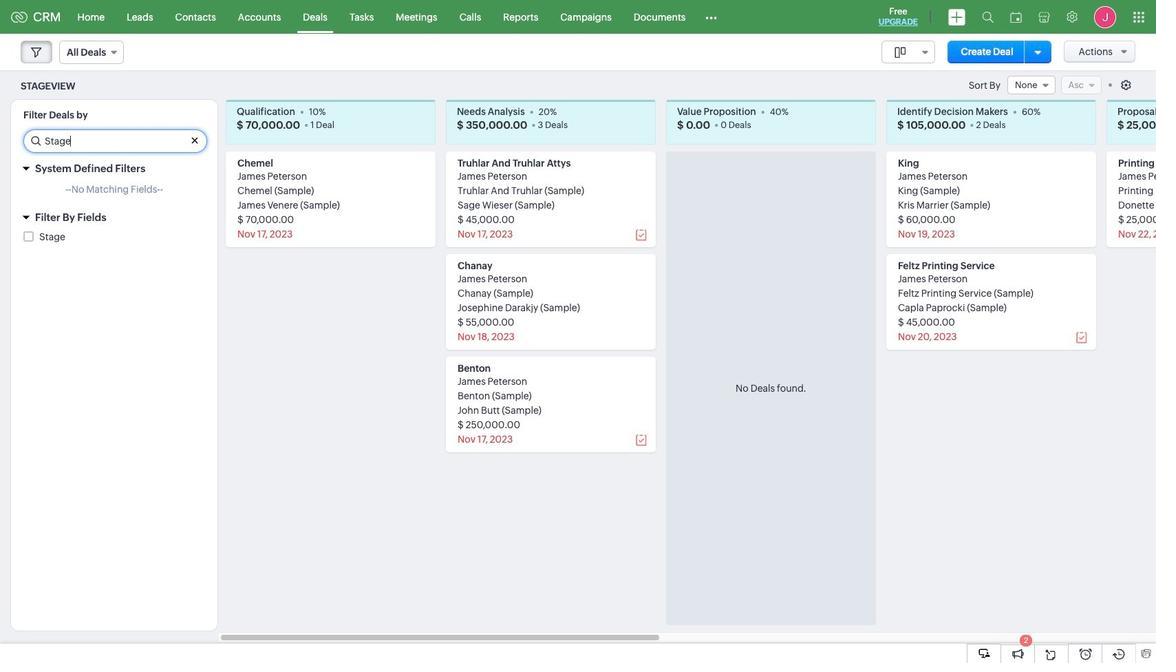 Task type: describe. For each thing, give the bounding box(es) containing it.
search element
[[974, 0, 1003, 34]]

calendar image
[[1011, 11, 1023, 22]]



Task type: vqa. For each thing, say whether or not it's contained in the screenshot.
the leftmost Contact
no



Task type: locate. For each thing, give the bounding box(es) containing it.
none field size
[[882, 41, 936, 63]]

size image
[[895, 46, 906, 59]]

None field
[[59, 41, 124, 64], [882, 41, 936, 63], [1008, 76, 1056, 94], [59, 41, 124, 64], [1008, 76, 1056, 94]]

region
[[11, 180, 218, 205]]

create menu element
[[941, 0, 974, 33]]

profile image
[[1095, 6, 1117, 28]]

profile element
[[1087, 0, 1125, 33]]

logo image
[[11, 11, 28, 22]]

create menu image
[[949, 9, 966, 25]]

Other Modules field
[[697, 6, 727, 28]]

Search text field
[[24, 130, 207, 152]]

search image
[[983, 11, 994, 23]]



